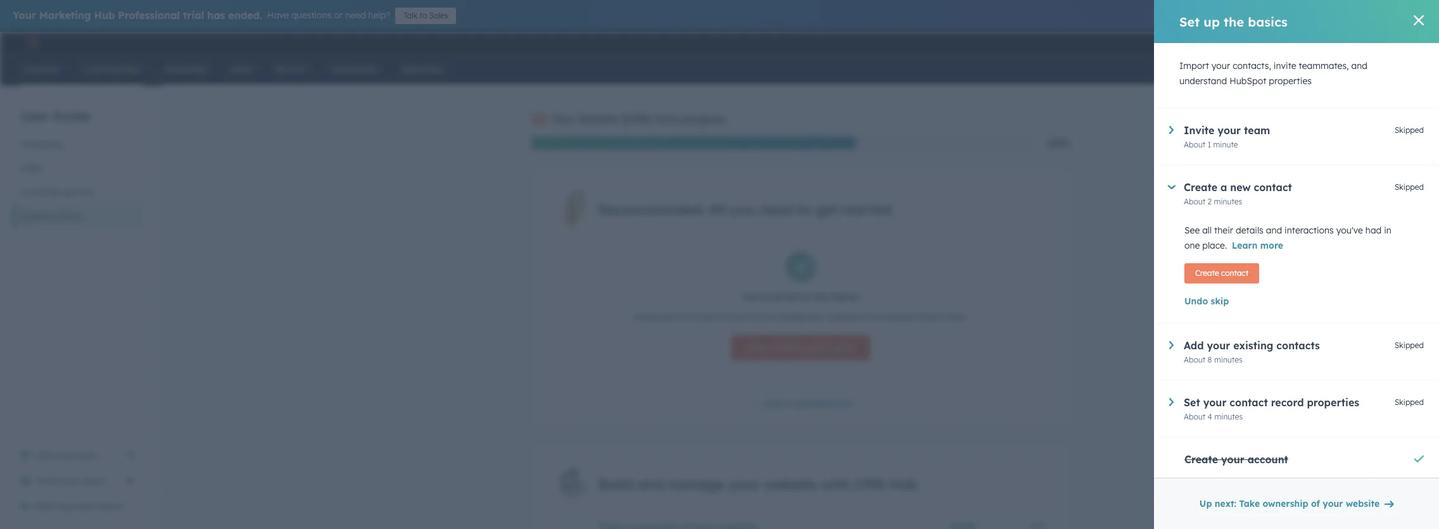 Task type: vqa. For each thing, say whether or not it's contained in the screenshot.
Date Modified
no



Task type: describe. For each thing, give the bounding box(es) containing it.
about inside add your existing contacts about 8 minutes
[[1184, 355, 1206, 365]]

2 horizontal spatial to
[[797, 201, 811, 219]]

about inside set your contact record properties about 4 minutes
[[1184, 412, 1206, 422]]

hubspot
[[1230, 75, 1267, 87]]

talk to sales
[[404, 11, 448, 20]]

trial
[[183, 9, 204, 22]]

(cms) down great job! continue to build and manage your website with website (cms) tools.
[[807, 342, 832, 353]]

understand
[[1180, 75, 1227, 87]]

marketing button
[[13, 132, 142, 156]]

next: website (cms) tools
[[747, 342, 855, 353]]

your for your marketing hub professional trial has ended. have questions or need help?
[[13, 9, 36, 22]]

ownership
[[1263, 499, 1309, 510]]

notifications image
[[1341, 37, 1352, 49]]

start overview demo link
[[13, 494, 142, 519]]

set for set your contact record properties about 4 minutes
[[1184, 397, 1200, 409]]

marketplaces image
[[1272, 37, 1283, 49]]

invite for invite your team
[[35, 476, 60, 487]]

job!
[[660, 312, 675, 323]]

learn more button
[[1232, 238, 1283, 253]]

Search HubSpot search field
[[1261, 58, 1416, 80]]

guide
[[53, 108, 90, 124]]

get
[[816, 201, 838, 219]]

all
[[709, 201, 726, 219]]

questions
[[291, 10, 332, 21]]

about inside invite your team about 1 minute
[[1184, 140, 1206, 150]]

customer service
[[20, 187, 94, 198]]

great job! continue to build and manage your website with website (cms) tools.
[[634, 312, 967, 323]]

upgrade image
[[1178, 37, 1190, 49]]

talk to sales button
[[395, 8, 456, 24]]

upgrade
[[1192, 38, 1228, 48]]

skipped for set your contact record properties
[[1395, 398, 1424, 407]]

the inside dialog
[[1224, 14, 1244, 29]]

and down you're
[[752, 312, 768, 323]]

up
[[1200, 499, 1212, 510]]

music
[[1382, 37, 1404, 47]]

recommended:
[[599, 201, 705, 219]]

up next: take ownership of your website button
[[1191, 492, 1402, 517]]

or
[[334, 10, 343, 21]]

user guide views element
[[13, 86, 142, 229]]

completed
[[790, 398, 837, 410]]

(cms) inside user guide views element
[[56, 211, 81, 222]]

customer
[[20, 187, 61, 198]]

4
[[1208, 412, 1213, 422]]

caret image for set
[[1169, 398, 1174, 407]]

demo
[[99, 501, 123, 512]]

more
[[1260, 240, 1283, 251]]

64%
[[1048, 137, 1070, 150]]

calling icon button
[[1240, 34, 1262, 50]]

you're all set on the basics
[[742, 291, 860, 303]]

minutes inside set your contact record properties about 4 minutes
[[1215, 412, 1243, 422]]

up next: take ownership of your website
[[1200, 499, 1380, 510]]

caret image for create
[[1168, 185, 1176, 190]]

team for invite your team
[[83, 476, 105, 487]]

your marketing hub professional trial has ended. have questions or need help?
[[13, 9, 390, 22]]

properties inside set your contact record properties about 4 minutes
[[1307, 397, 1360, 409]]

sales button
[[13, 156, 142, 181]]

hubspot link
[[15, 34, 48, 49]]

0 vertical spatial with
[[863, 312, 881, 323]]

place.
[[1203, 240, 1227, 251]]

learn more
[[1232, 240, 1283, 251]]

website for next:
[[771, 342, 805, 353]]

continue
[[678, 312, 715, 323]]

1 link opens in a new window image from the top
[[125, 449, 134, 464]]

on
[[801, 291, 812, 303]]

show completed (1)
[[764, 398, 851, 410]]

ended.
[[228, 9, 262, 22]]

set your contact record properties about 4 minutes
[[1184, 397, 1360, 422]]

create your account
[[1185, 454, 1288, 466]]

need inside "your marketing hub professional trial has ended. have questions or need help?"
[[345, 10, 366, 21]]

and inside see all their details and interactions you've had in one place.
[[1266, 225, 1282, 236]]

in
[[1384, 225, 1392, 236]]

invite your team about 1 minute
[[1184, 124, 1270, 150]]

all for you're
[[772, 291, 783, 303]]

interactions
[[1285, 225, 1334, 236]]

2
[[1208, 197, 1212, 207]]

caret image
[[1169, 126, 1174, 134]]

tools for your website (cms) tools progress
[[654, 113, 679, 125]]

add your existing contacts about 8 minutes
[[1184, 340, 1320, 365]]

cms
[[854, 476, 885, 494]]

your website (cms) tools progress
[[552, 113, 726, 125]]

customer service button
[[13, 181, 142, 205]]

one
[[1185, 240, 1200, 251]]

sales inside button
[[20, 163, 42, 174]]

started
[[842, 201, 892, 219]]

build and manage your website with cms hub
[[599, 476, 917, 494]]

import your contacts, invite teammates, and understand hubspot properties
[[1180, 60, 1368, 87]]

help button
[[1293, 32, 1315, 52]]

website (cms)
[[20, 211, 81, 222]]

and inside import your contacts, invite teammates, and understand hubspot properties
[[1352, 60, 1368, 72]]

help?
[[368, 10, 390, 21]]

(cms) left tools.
[[917, 312, 943, 323]]

(1)
[[840, 398, 851, 410]]

undo skip button
[[1185, 294, 1409, 309]]

contact inside create a new contact about 2 minutes
[[1254, 181, 1292, 194]]

settings link
[[1318, 35, 1333, 48]]

basics inside dialog
[[1248, 14, 1288, 29]]

[object object] complete progress bar
[[950, 525, 975, 529]]

all for see
[[1202, 225, 1212, 236]]

skipped for invite your team
[[1395, 125, 1424, 135]]

0 horizontal spatial hub
[[94, 9, 115, 22]]

your for create your account
[[1221, 454, 1245, 466]]

of
[[1311, 499, 1320, 510]]

sales inside button
[[429, 11, 448, 20]]

create contact
[[1195, 269, 1249, 278]]

calling icon image
[[1245, 37, 1257, 48]]

view
[[35, 450, 56, 462]]

invite for invite your team about 1 minute
[[1184, 124, 1215, 137]]

build
[[599, 476, 633, 494]]

undo skip
[[1185, 296, 1229, 307]]

create for create a new contact about 2 minutes
[[1184, 181, 1218, 194]]

talk
[[404, 11, 418, 20]]

contacts
[[1277, 340, 1320, 352]]

tools.
[[945, 312, 967, 323]]

details
[[1236, 225, 1264, 236]]

you
[[730, 201, 755, 219]]



Task type: locate. For each thing, give the bounding box(es) containing it.
website (cms) button
[[13, 205, 142, 229]]

minutes inside add your existing contacts about 8 minutes
[[1214, 355, 1243, 365]]

skipped for create a new contact
[[1395, 182, 1424, 192]]

4 about from the top
[[1184, 412, 1206, 422]]

your inside invite your team about 1 minute
[[1218, 124, 1241, 137]]

link opens in a new window image
[[125, 449, 134, 464], [125, 451, 134, 461]]

properties
[[1269, 75, 1312, 87], [1307, 397, 1360, 409]]

view your plan link
[[13, 443, 142, 469]]

1 vertical spatial hub
[[889, 476, 917, 494]]

your inside add your existing contacts about 8 minutes
[[1207, 340, 1230, 352]]

1 vertical spatial marketing
[[20, 139, 63, 150]]

0 horizontal spatial website
[[20, 211, 54, 222]]

your inside import your contacts, invite teammates, and understand hubspot properties
[[1212, 60, 1230, 72]]

invite inside invite your team about 1 minute
[[1184, 124, 1215, 137]]

website
[[578, 113, 618, 125], [20, 211, 54, 222], [771, 342, 805, 353]]

set inside set your contact record properties about 4 minutes
[[1184, 397, 1200, 409]]

1 horizontal spatial invite
[[1184, 124, 1215, 137]]

your inside set your contact record properties about 4 minutes
[[1203, 397, 1227, 409]]

minute
[[1213, 140, 1238, 150]]

minutes for your
[[1214, 355, 1243, 365]]

close image
[[1409, 11, 1419, 21], [1414, 15, 1424, 25]]

your website (cms) tools progress progress bar
[[531, 137, 856, 150]]

0 vertical spatial to
[[420, 11, 427, 20]]

1 vertical spatial contact
[[1221, 269, 1249, 278]]

1 horizontal spatial website
[[578, 113, 618, 125]]

0 vertical spatial need
[[345, 10, 366, 21]]

team down plan
[[83, 476, 105, 487]]

1 horizontal spatial tools
[[835, 342, 855, 353]]

minutes inside create a new contact about 2 minutes
[[1214, 197, 1242, 207]]

1 skipped from the top
[[1395, 125, 1424, 135]]

1 horizontal spatial hub
[[889, 476, 917, 494]]

up
[[1204, 14, 1220, 29]]

1 vertical spatial website
[[20, 211, 54, 222]]

menu
[[1169, 32, 1424, 52]]

create contact link
[[1185, 264, 1259, 284]]

website inside 'button'
[[1346, 499, 1380, 510]]

tools for next: website (cms) tools
[[835, 342, 855, 353]]

1 vertical spatial the
[[815, 291, 829, 303]]

your for invite your team
[[62, 476, 81, 487]]

next:
[[1215, 499, 1237, 510]]

0 vertical spatial contact
[[1254, 181, 1292, 194]]

show completed (1) button
[[750, 397, 851, 413]]

website inside website (cms) button
[[20, 211, 54, 222]]

build
[[729, 312, 749, 323]]

your for set your contact record properties about 4 minutes
[[1203, 397, 1227, 409]]

invite
[[1274, 60, 1297, 72]]

your for import your contacts, invite teammates, and understand hubspot properties
[[1212, 60, 1230, 72]]

about left 1 on the right top of the page
[[1184, 140, 1206, 150]]

marketplaces button
[[1264, 32, 1291, 52]]

progress
[[682, 113, 726, 125]]

1 vertical spatial to
[[797, 201, 811, 219]]

take
[[1239, 499, 1260, 510]]

1 horizontal spatial your
[[552, 113, 575, 125]]

your
[[1212, 60, 1230, 72], [1218, 124, 1241, 137], [807, 312, 826, 323], [1207, 340, 1230, 352], [1203, 397, 1227, 409], [58, 450, 77, 462], [1221, 454, 1245, 466], [62, 476, 81, 487], [729, 476, 760, 494], [1323, 499, 1343, 510]]

the right on
[[815, 291, 829, 303]]

had
[[1366, 225, 1382, 236]]

invite inside button
[[35, 476, 60, 487]]

0 horizontal spatial all
[[772, 291, 783, 303]]

all left set
[[772, 291, 783, 303]]

need right you
[[760, 201, 793, 219]]

2 vertical spatial to
[[718, 312, 726, 323]]

have
[[267, 10, 289, 21]]

create inside create a new contact about 2 minutes
[[1184, 181, 1218, 194]]

1 horizontal spatial sales
[[429, 11, 448, 20]]

set down the add
[[1184, 397, 1200, 409]]

properties right record
[[1307, 397, 1360, 409]]

0 horizontal spatial your
[[13, 9, 36, 22]]

a
[[1221, 181, 1227, 194]]

and right "build"
[[638, 476, 664, 494]]

new
[[1230, 181, 1251, 194]]

sales up customer on the left of page
[[20, 163, 42, 174]]

website
[[829, 312, 861, 323], [883, 312, 915, 323], [764, 476, 817, 494], [1346, 499, 1380, 510]]

minutes for a
[[1214, 197, 1242, 207]]

user guide
[[20, 108, 90, 124]]

2 about from the top
[[1184, 197, 1206, 207]]

hubspot image
[[23, 34, 38, 49]]

set up the basics
[[1180, 14, 1288, 29]]

1 horizontal spatial the
[[1224, 14, 1244, 29]]

website inside next: website (cms) tools button
[[771, 342, 805, 353]]

1 vertical spatial all
[[772, 291, 783, 303]]

your inside 'button'
[[1323, 499, 1343, 510]]

create inside create contact link
[[1195, 269, 1219, 278]]

1 horizontal spatial need
[[760, 201, 793, 219]]

to right 'talk'
[[420, 11, 427, 20]]

learn
[[1232, 240, 1258, 251]]

record
[[1271, 397, 1304, 409]]

has
[[207, 9, 225, 22]]

2 vertical spatial contact
[[1230, 397, 1268, 409]]

overview
[[59, 501, 96, 512]]

0 horizontal spatial sales
[[20, 163, 42, 174]]

about
[[1184, 140, 1206, 150], [1184, 197, 1206, 207], [1184, 355, 1206, 365], [1184, 412, 1206, 422]]

set left up
[[1180, 14, 1200, 29]]

about left 4
[[1184, 412, 1206, 422]]

1 horizontal spatial with
[[863, 312, 881, 323]]

1 horizontal spatial manage
[[770, 312, 805, 323]]

0 horizontal spatial manage
[[668, 476, 725, 494]]

1 vertical spatial caret image
[[1169, 341, 1174, 350]]

0 vertical spatial caret image
[[1168, 185, 1176, 190]]

8
[[1208, 355, 1212, 365]]

basics right on
[[832, 291, 860, 303]]

4 skipped from the top
[[1395, 398, 1424, 407]]

contact right new
[[1254, 181, 1292, 194]]

tools down great job! continue to build and manage your website with website (cms) tools.
[[835, 342, 855, 353]]

professional
[[118, 9, 180, 22]]

your for add your existing contacts about 8 minutes
[[1207, 340, 1230, 352]]

0 vertical spatial sales
[[429, 11, 448, 20]]

all inside see all their details and interactions you've had in one place.
[[1202, 225, 1212, 236]]

about inside create a new contact about 2 minutes
[[1184, 197, 1206, 207]]

0 vertical spatial the
[[1224, 14, 1244, 29]]

2 skipped from the top
[[1395, 182, 1424, 192]]

and up more
[[1266, 225, 1282, 236]]

0 horizontal spatial with
[[821, 476, 850, 494]]

1 vertical spatial invite
[[35, 476, 60, 487]]

add
[[1184, 340, 1204, 352]]

plan
[[79, 450, 97, 462]]

0 vertical spatial your
[[13, 9, 36, 22]]

all right see
[[1202, 225, 1212, 236]]

1 horizontal spatial basics
[[1248, 14, 1288, 29]]

create
[[1184, 181, 1218, 194], [1195, 269, 1219, 278], [1185, 454, 1218, 466]]

manage
[[770, 312, 805, 323], [668, 476, 725, 494]]

0 horizontal spatial the
[[815, 291, 829, 303]]

1 vertical spatial properties
[[1307, 397, 1360, 409]]

contact down "learn"
[[1221, 269, 1249, 278]]

the right up
[[1224, 14, 1244, 29]]

invite up 1 on the right top of the page
[[1184, 124, 1215, 137]]

minutes right 4
[[1215, 412, 1243, 422]]

1 vertical spatial sales
[[20, 163, 42, 174]]

team down hubspot
[[1244, 124, 1270, 137]]

import
[[1180, 60, 1209, 72]]

sales right 'talk'
[[429, 11, 448, 20]]

1 vertical spatial tools
[[835, 342, 855, 353]]

0 horizontal spatial team
[[83, 476, 105, 487]]

0 vertical spatial marketing
[[39, 9, 91, 22]]

create down 4
[[1185, 454, 1218, 466]]

see
[[1185, 225, 1200, 236]]

tools
[[654, 113, 679, 125], [835, 342, 855, 353]]

settings image
[[1320, 37, 1331, 48]]

0 vertical spatial hub
[[94, 9, 115, 22]]

start
[[35, 501, 56, 512]]

hub left professional
[[94, 9, 115, 22]]

1 vertical spatial manage
[[668, 476, 725, 494]]

minutes down a
[[1214, 197, 1242, 207]]

basics
[[1248, 14, 1288, 29], [832, 291, 860, 303]]

with
[[863, 312, 881, 323], [821, 476, 850, 494]]

0 vertical spatial create
[[1184, 181, 1218, 194]]

1 about from the top
[[1184, 140, 1206, 150]]

your for your website (cms) tools progress
[[552, 113, 575, 125]]

1 horizontal spatial team
[[1244, 124, 1270, 137]]

0 vertical spatial manage
[[770, 312, 805, 323]]

3 about from the top
[[1184, 355, 1206, 365]]

show
[[764, 398, 788, 410]]

teammates,
[[1299, 60, 1349, 72]]

0 horizontal spatial to
[[420, 11, 427, 20]]

0 vertical spatial set
[[1180, 14, 1200, 29]]

your for view your plan
[[58, 450, 77, 462]]

(cms) down customer service button
[[56, 211, 81, 222]]

their
[[1214, 225, 1233, 236]]

2 vertical spatial create
[[1185, 454, 1218, 466]]

1 vertical spatial create
[[1195, 269, 1219, 278]]

2 vertical spatial caret image
[[1169, 398, 1174, 407]]

great
[[634, 312, 658, 323]]

to left get
[[797, 201, 811, 219]]

caret image for add
[[1169, 341, 1174, 350]]

contact left record
[[1230, 397, 1268, 409]]

recommended: all you need to get started
[[599, 201, 892, 219]]

marketing up hubspot link at left
[[39, 9, 91, 22]]

basics up marketplaces popup button
[[1248, 14, 1288, 29]]

team
[[1244, 124, 1270, 137], [83, 476, 105, 487]]

contact inside set your contact record properties about 4 minutes
[[1230, 397, 1268, 409]]

minutes right 8
[[1214, 355, 1243, 365]]

invite your team
[[35, 476, 105, 487]]

team inside invite your team about 1 minute
[[1244, 124, 1270, 137]]

create for create your account
[[1185, 454, 1218, 466]]

undo
[[1185, 296, 1208, 307]]

0 horizontal spatial tools
[[654, 113, 679, 125]]

skipped for add your existing contacts
[[1395, 341, 1424, 350]]

need right or
[[345, 10, 366, 21]]

music button
[[1360, 32, 1423, 52]]

(cms) up your website (cms) tools progress progress bar
[[622, 113, 651, 125]]

to
[[420, 11, 427, 20], [797, 201, 811, 219], [718, 312, 726, 323]]

1 vertical spatial basics
[[832, 291, 860, 303]]

menu containing music
[[1169, 32, 1424, 52]]

hub right cms
[[889, 476, 917, 494]]

0 vertical spatial basics
[[1248, 14, 1288, 29]]

team inside button
[[83, 476, 105, 487]]

1 vertical spatial minutes
[[1214, 355, 1243, 365]]

2 link opens in a new window image from the top
[[125, 451, 134, 461]]

need
[[345, 10, 366, 21], [760, 201, 793, 219]]

0 vertical spatial invite
[[1184, 124, 1215, 137]]

0 vertical spatial minutes
[[1214, 197, 1242, 207]]

invite your team button
[[13, 469, 142, 494]]

set up the basics dialog
[[1154, 0, 1439, 530]]

0 vertical spatial tools
[[654, 113, 679, 125]]

1 vertical spatial with
[[821, 476, 850, 494]]

invite up start
[[35, 476, 60, 487]]

1 horizontal spatial all
[[1202, 225, 1212, 236]]

about down the add
[[1184, 355, 1206, 365]]

1 vertical spatial team
[[83, 476, 105, 487]]

greg robinson image
[[1368, 36, 1379, 48]]

properties inside import your contacts, invite teammates, and understand hubspot properties
[[1269, 75, 1312, 87]]

team for invite your team about 1 minute
[[1244, 124, 1270, 137]]

and down notifications image
[[1352, 60, 1368, 72]]

existing
[[1233, 340, 1274, 352]]

create up undo skip
[[1195, 269, 1219, 278]]

menu item
[[1236, 32, 1239, 52]]

0 vertical spatial properties
[[1269, 75, 1312, 87]]

1 horizontal spatial to
[[718, 312, 726, 323]]

caret image
[[1168, 185, 1176, 190], [1169, 341, 1174, 350], [1169, 398, 1174, 407]]

you've
[[1336, 225, 1363, 236]]

view your plan
[[35, 450, 97, 462]]

to inside button
[[420, 11, 427, 20]]

1 vertical spatial set
[[1184, 397, 1200, 409]]

tools inside button
[[835, 342, 855, 353]]

0 vertical spatial website
[[578, 113, 618, 125]]

the
[[1224, 14, 1244, 29], [815, 291, 829, 303]]

1 vertical spatial need
[[760, 201, 793, 219]]

help image
[[1299, 37, 1310, 49]]

your
[[13, 9, 36, 22], [552, 113, 575, 125]]

set for set up the basics
[[1180, 14, 1200, 29]]

marketing down user
[[20, 139, 63, 150]]

marketing inside button
[[20, 139, 63, 150]]

website for your
[[578, 113, 618, 125]]

your inside button
[[62, 476, 81, 487]]

0 vertical spatial team
[[1244, 124, 1270, 137]]

0 horizontal spatial basics
[[832, 291, 860, 303]]

3 skipped from the top
[[1395, 341, 1424, 350]]

1
[[1208, 140, 1211, 150]]

about left '2'
[[1184, 197, 1206, 207]]

0 vertical spatial all
[[1202, 225, 1212, 236]]

0 horizontal spatial invite
[[35, 476, 60, 487]]

next: website (cms) tools button
[[731, 335, 871, 360]]

properties down the invite
[[1269, 75, 1312, 87]]

next:
[[747, 342, 769, 353]]

create up '2'
[[1184, 181, 1218, 194]]

to left build
[[718, 312, 726, 323]]

contacts,
[[1233, 60, 1271, 72]]

2 vertical spatial minutes
[[1215, 412, 1243, 422]]

2 vertical spatial website
[[771, 342, 805, 353]]

and
[[1352, 60, 1368, 72], [1266, 225, 1282, 236], [752, 312, 768, 323], [638, 476, 664, 494]]

1 vertical spatial your
[[552, 113, 575, 125]]

2 horizontal spatial website
[[771, 342, 805, 353]]

your for invite your team about 1 minute
[[1218, 124, 1241, 137]]

create for create contact
[[1195, 269, 1219, 278]]

create a new contact about 2 minutes
[[1184, 181, 1292, 207]]

tools up your website (cms) tools progress progress bar
[[654, 113, 679, 125]]

you're
[[742, 291, 769, 303]]

set
[[1180, 14, 1200, 29], [1184, 397, 1200, 409]]

0 horizontal spatial need
[[345, 10, 366, 21]]

marketing
[[39, 9, 91, 22], [20, 139, 63, 150]]



